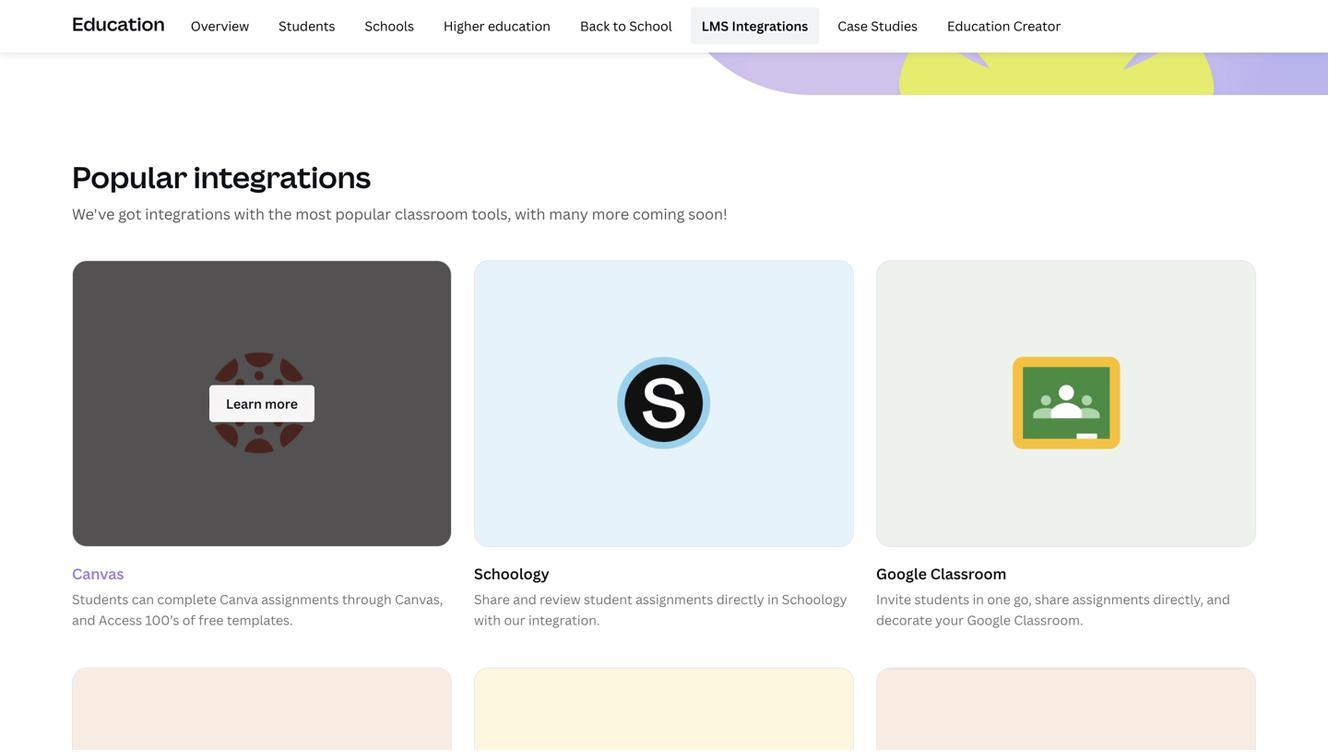 Task type: describe. For each thing, give the bounding box(es) containing it.
education creator link
[[937, 7, 1073, 44]]

classroom
[[395, 204, 468, 224]]

canvas
[[72, 564, 124, 584]]

education
[[488, 17, 551, 34]]

review
[[540, 591, 581, 608]]

popular integrations we've got integrations with the most popular classroom tools, with many more coming soon!
[[72, 157, 728, 224]]

share and review student assignments directly in schoology with our integration.
[[474, 591, 848, 629]]

education for education
[[72, 11, 165, 36]]

0 vertical spatial integrations
[[194, 157, 371, 197]]

c2l image
[[73, 668, 451, 750]]

your
[[936, 611, 964, 629]]

and inside invite students in one go, share assignments directly, and decorate your google classroom.
[[1207, 591, 1231, 608]]

access
[[99, 611, 142, 629]]

the
[[268, 204, 292, 224]]

classroom.
[[1014, 611, 1084, 629]]

back
[[580, 17, 610, 34]]

overview
[[191, 17, 249, 34]]

lms integrations link
[[691, 7, 820, 44]]

directly,
[[1154, 591, 1204, 608]]

invite students in one go, share assignments directly, and decorate your google classroom.
[[877, 591, 1231, 629]]

2 horizontal spatial with
[[515, 204, 546, 224]]

lms
[[702, 17, 729, 34]]

back to school
[[580, 17, 672, 34]]

overview link
[[180, 7, 260, 44]]

schoology image
[[475, 261, 854, 546]]

directly
[[717, 591, 765, 608]]

complete
[[157, 591, 217, 608]]

soon!
[[689, 204, 728, 224]]

in inside invite students in one go, share assignments directly, and decorate your google classroom.
[[973, 591, 985, 608]]

case studies link
[[827, 7, 929, 44]]

many
[[549, 204, 589, 224]]

can
[[132, 591, 154, 608]]

canvas image
[[54, 247, 470, 561]]

higher education
[[444, 17, 551, 34]]

invite
[[877, 591, 912, 608]]

01 header background1 image
[[664, 0, 1329, 95]]

school
[[630, 17, 672, 34]]

education creator
[[948, 17, 1062, 34]]

back to school link
[[569, 7, 684, 44]]

lms integrations
[[702, 17, 809, 34]]

0 horizontal spatial with
[[234, 204, 265, 224]]

to
[[613, 17, 627, 34]]

students can complete canva assignments through canvas, and access 100's of free templates.
[[72, 591, 443, 629]]

tools,
[[472, 204, 512, 224]]

students for students can complete canva assignments through canvas, and access 100's of free templates.
[[72, 591, 129, 608]]

we've
[[72, 204, 115, 224]]

popular
[[335, 204, 391, 224]]

schools link
[[354, 7, 425, 44]]



Task type: vqa. For each thing, say whether or not it's contained in the screenshot.
HIGHER EDUCATION link
yes



Task type: locate. For each thing, give the bounding box(es) containing it.
assignments
[[261, 591, 339, 608], [636, 591, 714, 608], [1073, 591, 1151, 608]]

2 assignments from the left
[[636, 591, 714, 608]]

2 in from the left
[[973, 591, 985, 608]]

1 vertical spatial students
[[72, 591, 129, 608]]

classroom
[[931, 564, 1007, 584]]

our
[[504, 611, 526, 629]]

0 vertical spatial schoology
[[474, 564, 550, 584]]

and inside 'share and review student assignments directly in schoology with our integration.'
[[513, 591, 537, 608]]

google classroom
[[877, 564, 1007, 584]]

decorate
[[877, 611, 933, 629]]

0 vertical spatial students
[[279, 17, 335, 34]]

students left schools on the top left of page
[[279, 17, 335, 34]]

canvas,
[[395, 591, 443, 608]]

schoology right directly
[[782, 591, 848, 608]]

assignments for schoology
[[636, 591, 714, 608]]

case
[[838, 17, 868, 34]]

google
[[877, 564, 927, 584], [967, 611, 1011, 629]]

1 horizontal spatial and
[[513, 591, 537, 608]]

0 horizontal spatial students
[[72, 591, 129, 608]]

1 horizontal spatial with
[[474, 611, 501, 629]]

students
[[279, 17, 335, 34], [72, 591, 129, 608]]

0 horizontal spatial schoology
[[474, 564, 550, 584]]

with inside 'share and review student assignments directly in schoology with our integration.'
[[474, 611, 501, 629]]

assignments right share on the bottom
[[1073, 591, 1151, 608]]

google down one
[[967, 611, 1011, 629]]

and inside students can complete canva assignments through canvas, and access 100's of free templates.
[[72, 611, 96, 629]]

assignments up templates.
[[261, 591, 339, 608]]

through
[[342, 591, 392, 608]]

schools
[[365, 17, 414, 34]]

integrations right got
[[145, 204, 231, 224]]

of
[[182, 611, 195, 629]]

and up the our
[[513, 591, 537, 608]]

free
[[199, 611, 224, 629]]

students for students
[[279, 17, 335, 34]]

1 horizontal spatial google
[[967, 611, 1011, 629]]

100's
[[145, 611, 179, 629]]

students link
[[268, 7, 347, 44]]

integrations up the
[[194, 157, 371, 197]]

education for education creator
[[948, 17, 1011, 34]]

case studies
[[838, 17, 918, 34]]

1 assignments from the left
[[261, 591, 339, 608]]

templates.
[[227, 611, 293, 629]]

share
[[474, 591, 510, 608]]

share
[[1035, 591, 1070, 608]]

0 horizontal spatial assignments
[[261, 591, 339, 608]]

1 horizontal spatial education
[[948, 17, 1011, 34]]

coming
[[633, 204, 685, 224]]

integration.
[[529, 611, 600, 629]]

students
[[915, 591, 970, 608]]

0 horizontal spatial education
[[72, 11, 165, 36]]

higher
[[444, 17, 485, 34]]

higher education link
[[433, 7, 562, 44]]

integrations
[[732, 17, 809, 34]]

one
[[988, 591, 1011, 608]]

creator
[[1014, 17, 1062, 34]]

1 vertical spatial integrations
[[145, 204, 231, 224]]

schoology inside 'share and review student assignments directly in schoology with our integration.'
[[782, 591, 848, 608]]

menu bar
[[172, 7, 1073, 44]]

schoology
[[474, 564, 550, 584], [782, 591, 848, 608]]

in
[[768, 591, 779, 608], [973, 591, 985, 608]]

schoology up share
[[474, 564, 550, 584]]

1 horizontal spatial in
[[973, 591, 985, 608]]

and right directly,
[[1207, 591, 1231, 608]]

1 vertical spatial google
[[967, 611, 1011, 629]]

with left the
[[234, 204, 265, 224]]

blackboard image
[[475, 668, 854, 750]]

and
[[513, 591, 537, 608], [1207, 591, 1231, 608], [72, 611, 96, 629]]

education
[[72, 11, 165, 36], [948, 17, 1011, 34]]

1 horizontal spatial schoology
[[782, 591, 848, 608]]

google up invite on the right bottom of page
[[877, 564, 927, 584]]

students inside students can complete canva assignments through canvas, and access 100's of free templates.
[[72, 591, 129, 608]]

assignments inside 'share and review student assignments directly in schoology with our integration.'
[[636, 591, 714, 608]]

google inside invite students in one go, share assignments directly, and decorate your google classroom.
[[967, 611, 1011, 629]]

moodle image
[[878, 668, 1256, 750]]

students inside 'link'
[[279, 17, 335, 34]]

popular
[[72, 157, 188, 197]]

assignments inside invite students in one go, share assignments directly, and decorate your google classroom.
[[1073, 591, 1151, 608]]

1 horizontal spatial assignments
[[636, 591, 714, 608]]

assignments inside students can complete canva assignments through canvas, and access 100's of free templates.
[[261, 591, 339, 608]]

0 horizontal spatial google
[[877, 564, 927, 584]]

3 assignments from the left
[[1073, 591, 1151, 608]]

assignments left directly
[[636, 591, 714, 608]]

integrations
[[194, 157, 371, 197], [145, 204, 231, 224]]

1 in from the left
[[768, 591, 779, 608]]

0 horizontal spatial in
[[768, 591, 779, 608]]

in right directly
[[768, 591, 779, 608]]

got
[[118, 204, 142, 224]]

1 horizontal spatial students
[[279, 17, 335, 34]]

2 horizontal spatial and
[[1207, 591, 1231, 608]]

1 vertical spatial schoology
[[782, 591, 848, 608]]

2 horizontal spatial assignments
[[1073, 591, 1151, 608]]

menu bar containing overview
[[172, 7, 1073, 44]]

go,
[[1014, 591, 1032, 608]]

student
[[584, 591, 633, 608]]

with left many
[[515, 204, 546, 224]]

most
[[296, 204, 332, 224]]

with down share
[[474, 611, 501, 629]]

with
[[234, 204, 265, 224], [515, 204, 546, 224], [474, 611, 501, 629]]

more
[[592, 204, 629, 224]]

0 vertical spatial google
[[877, 564, 927, 584]]

0 horizontal spatial and
[[72, 611, 96, 629]]

canva
[[220, 591, 258, 608]]

assignments for canvas
[[261, 591, 339, 608]]

google classroom image
[[878, 261, 1256, 546]]

and left access
[[72, 611, 96, 629]]

in left one
[[973, 591, 985, 608]]

in inside 'share and review student assignments directly in schoology with our integration.'
[[768, 591, 779, 608]]

studies
[[871, 17, 918, 34]]

students down canvas
[[72, 591, 129, 608]]



